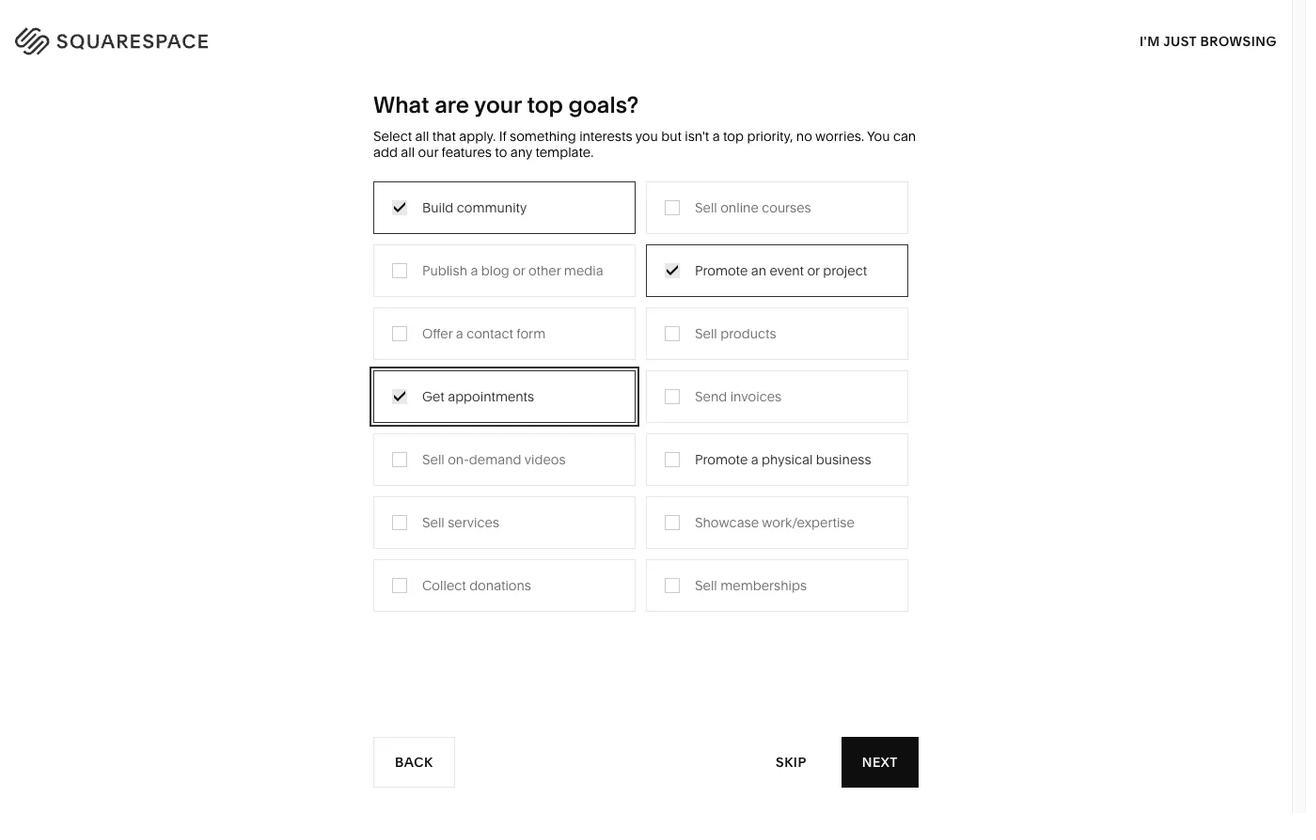 Task type: vqa. For each thing, say whether or not it's contained in the screenshot.
store,
yes



Task type: describe. For each thing, give the bounding box(es) containing it.
squarespace logo image
[[38, 24, 230, 52]]

or inside whether you need a portfolio website, an online store, or a personal blog, you can use squarespace's customizable and responsive website templates to get started.
[[1160, 111, 1175, 130]]

a right offer
[[456, 325, 463, 342]]

template.
[[535, 144, 594, 161]]

travel
[[661, 261, 697, 278]]

local
[[462, 318, 496, 335]]

nature
[[859, 289, 901, 306]]

promote for promote a physical business
[[695, 451, 748, 468]]

any inside make any template yours with ease.
[[187, 102, 267, 160]]

worries.
[[815, 128, 864, 145]]

restaurants
[[661, 289, 734, 306]]

business
[[499, 318, 554, 335]]

services
[[541, 289, 594, 306]]

next
[[862, 754, 898, 771]]

you
[[867, 128, 890, 145]]

make
[[52, 102, 176, 160]]

online inside whether you need a portfolio website, an online store, or a personal blog, you can use squarespace's customizable and responsive website templates to get started.
[[1069, 111, 1113, 130]]

properties
[[744, 402, 808, 419]]

entertainment
[[462, 402, 550, 419]]

with
[[188, 149, 283, 207]]

1 horizontal spatial you
[[838, 111, 864, 130]]

browsing
[[1201, 32, 1277, 49]]

fashion link
[[462, 261, 530, 278]]

get appointments
[[422, 388, 534, 405]]

local business link
[[462, 318, 573, 335]]

0 horizontal spatial online
[[721, 199, 759, 216]]

interests
[[579, 128, 632, 145]]

sell memberships
[[695, 577, 807, 594]]

personal
[[773, 129, 836, 148]]

project
[[823, 262, 867, 279]]

& for animals
[[904, 289, 913, 306]]

pazari element
[[886, 643, 1239, 814]]

real estate & properties link
[[661, 402, 827, 419]]

priority,
[[747, 128, 793, 145]]

website
[[855, 147, 912, 166]]

community & non-profits
[[462, 346, 619, 363]]

a inside what are your top goals? select all that apply. if something interests you but isn't a top priority, no worries. you can add all our features to any template.
[[713, 128, 720, 145]]

you inside what are your top goals? select all that apply. if something interests you but isn't a top priority, no worries. you can add all our features to any template.
[[635, 128, 658, 145]]

send
[[695, 388, 727, 405]]

but
[[661, 128, 682, 145]]

videos
[[524, 451, 566, 468]]

0 horizontal spatial top
[[527, 91, 563, 119]]

non-
[[549, 346, 581, 363]]

invoices
[[730, 388, 782, 405]]

sell for sell memberships
[[695, 577, 717, 594]]

yours
[[52, 149, 177, 207]]

responsive
[[773, 147, 852, 166]]

use
[[938, 129, 964, 148]]

build community
[[422, 199, 527, 216]]

sell on-demand videos
[[422, 451, 566, 468]]

events link
[[661, 346, 721, 363]]

started.
[[1036, 147, 1091, 166]]

other
[[529, 262, 561, 279]]

decor
[[912, 261, 950, 278]]

weddings
[[661, 374, 724, 391]]

events
[[661, 346, 702, 363]]

popular designs link
[[264, 261, 385, 278]]

on-
[[448, 451, 469, 468]]

entertainment link
[[462, 402, 568, 419]]

demand
[[469, 451, 522, 468]]

no
[[796, 128, 812, 145]]

a left the blog
[[471, 262, 478, 279]]

products
[[721, 325, 776, 342]]

or for promote an event or project
[[807, 262, 820, 279]]

1 vertical spatial top
[[723, 128, 744, 145]]

community & non-profits link
[[462, 346, 638, 363]]

services
[[448, 514, 499, 531]]

nature & animals
[[859, 289, 966, 306]]

are
[[435, 91, 469, 119]]

squarespace's
[[968, 129, 1073, 148]]

i'm just browsing
[[1140, 32, 1277, 49]]

courses
[[762, 199, 811, 216]]

community
[[457, 199, 527, 216]]

portfolio
[[920, 111, 981, 130]]

contact
[[467, 325, 513, 342]]

goals?
[[569, 91, 639, 119]]

professional
[[462, 289, 538, 306]]

media
[[564, 262, 603, 279]]

travel link
[[661, 261, 716, 278]]

an inside whether you need a portfolio website, an online store, or a personal blog, you can use squarespace's customizable and responsive website templates to get started.
[[1048, 111, 1065, 130]]

offer a contact form
[[422, 325, 546, 342]]

i'm
[[1140, 32, 1160, 49]]

store,
[[1116, 111, 1157, 130]]

media & podcasts
[[661, 318, 771, 335]]

blog,
[[840, 129, 876, 148]]

& right estate
[[732, 402, 741, 419]]

0 horizontal spatial an
[[751, 262, 766, 279]]

podcasts
[[715, 318, 771, 335]]

professional services link
[[462, 289, 613, 306]]

blog
[[481, 262, 510, 279]]



Task type: locate. For each thing, give the bounding box(es) containing it.
1 horizontal spatial to
[[991, 147, 1005, 166]]

sell online courses
[[695, 199, 811, 216]]

or left and
[[1160, 111, 1175, 130]]

0 vertical spatial an
[[1048, 111, 1065, 130]]

a right store,
[[1179, 111, 1187, 130]]

your
[[474, 91, 522, 119]]

fashion
[[462, 261, 511, 278]]

get
[[1009, 147, 1033, 166]]

i'm just browsing link
[[1140, 15, 1277, 67]]

local business
[[462, 318, 554, 335]]

something
[[510, 128, 576, 145]]

log             in link
[[1224, 29, 1269, 46]]

whether
[[773, 111, 835, 130]]

real estate & properties
[[661, 402, 808, 419]]

designs
[[334, 261, 385, 278]]

& for podcasts
[[703, 318, 711, 335]]

sell products
[[695, 325, 776, 342]]

apply.
[[459, 128, 496, 145]]

online left courses
[[721, 199, 759, 216]]

back button
[[373, 737, 455, 788]]

animals
[[916, 289, 966, 306]]

online up started. at the top of page
[[1069, 111, 1113, 130]]

can inside what are your top goals? select all that apply. if something interests you but isn't a top priority, no worries. you can add all our features to any template.
[[893, 128, 916, 145]]

can
[[893, 128, 916, 145], [909, 129, 935, 148]]

to right features
[[495, 144, 507, 161]]

or right the blog
[[513, 262, 525, 279]]

top right isn't
[[723, 128, 744, 145]]

2 promote from the top
[[695, 451, 748, 468]]

nature & animals link
[[859, 289, 984, 306]]

event
[[770, 262, 804, 279]]

& right 'media'
[[703, 318, 711, 335]]

sell for sell on-demand videos
[[422, 451, 445, 468]]

what
[[373, 91, 429, 119]]

1 vertical spatial an
[[751, 262, 766, 279]]

sell for sell products
[[695, 325, 717, 342]]

0 vertical spatial promote
[[695, 262, 748, 279]]

an left event at the right top of page
[[751, 262, 766, 279]]

memberships
[[721, 577, 807, 594]]

online
[[1069, 111, 1113, 130], [721, 199, 759, 216]]

weddings link
[[661, 374, 743, 391]]

you right blog,
[[879, 129, 905, 148]]

sell for sell services
[[422, 514, 445, 531]]

squarespace logo link
[[38, 24, 284, 52]]

templates
[[915, 147, 987, 166]]

& left non-
[[538, 346, 546, 363]]

template
[[278, 102, 481, 160]]

make any template yours with ease.
[[52, 102, 491, 207]]

publish
[[422, 262, 467, 279]]

promote down estate
[[695, 451, 748, 468]]

whether you need a portfolio website, an online store, or a personal blog, you can use squarespace's customizable and responsive website templates to get started.
[[773, 111, 1203, 166]]

log
[[1224, 29, 1252, 46]]

degraw element
[[53, 643, 406, 814]]

send invoices
[[695, 388, 782, 405]]

if
[[499, 128, 507, 145]]

or for publish a blog or other media
[[513, 262, 525, 279]]

real
[[661, 402, 688, 419]]

you left you
[[838, 111, 864, 130]]

2 horizontal spatial or
[[1160, 111, 1175, 130]]

1 horizontal spatial or
[[807, 262, 820, 279]]

in
[[1255, 29, 1269, 46]]

0 vertical spatial online
[[1069, 111, 1113, 130]]

publish a blog or other media
[[422, 262, 603, 279]]

sell left 'on-'
[[422, 451, 445, 468]]

website,
[[984, 111, 1044, 130]]

our
[[418, 144, 438, 161]]

need
[[867, 111, 904, 130]]

sell for sell online courses
[[695, 199, 717, 216]]

a left physical
[[751, 451, 759, 468]]

1 vertical spatial online
[[721, 199, 759, 216]]

showcase work/expertise
[[695, 514, 855, 531]]

0 horizontal spatial to
[[495, 144, 507, 161]]

community
[[462, 346, 534, 363]]

1 vertical spatial promote
[[695, 451, 748, 468]]

lusaka element
[[470, 643, 822, 814]]

can inside whether you need a portfolio website, an online store, or a personal blog, you can use squarespace's customizable and responsive website templates to get started.
[[909, 129, 935, 148]]

skip button
[[755, 737, 827, 789]]

skip
[[776, 754, 807, 771]]

media
[[661, 318, 700, 335]]

form
[[517, 325, 546, 342]]

just
[[1164, 32, 1197, 49]]

lusaka image
[[470, 643, 822, 814]]

0 horizontal spatial any
[[187, 102, 267, 160]]

1 horizontal spatial an
[[1048, 111, 1065, 130]]

2 horizontal spatial you
[[879, 129, 905, 148]]

&
[[900, 261, 909, 278], [904, 289, 913, 306], [703, 318, 711, 335], [538, 346, 546, 363], [732, 402, 741, 419]]

customizable
[[1076, 129, 1172, 148]]

select
[[373, 128, 412, 145]]

1 horizontal spatial any
[[510, 144, 532, 161]]

sell left memberships
[[695, 577, 717, 594]]

1 horizontal spatial online
[[1069, 111, 1113, 130]]

what are your top goals? select all that apply. if something interests you but isn't a top priority, no worries. you can add all our features to any template.
[[373, 91, 916, 161]]

popular designs
[[283, 261, 385, 278]]

back
[[395, 754, 433, 771]]

can left use
[[909, 129, 935, 148]]

work/expertise
[[762, 514, 855, 531]]

& right home
[[900, 261, 909, 278]]

you left but at the right
[[635, 128, 658, 145]]

collect
[[422, 577, 466, 594]]

an up started. at the top of page
[[1048, 111, 1065, 130]]

to left get
[[991, 147, 1005, 166]]

top up something
[[527, 91, 563, 119]]

or right event at the right top of page
[[807, 262, 820, 279]]

professional services
[[462, 289, 594, 306]]

sell
[[695, 199, 717, 216], [695, 325, 717, 342], [422, 451, 445, 468], [422, 514, 445, 531], [695, 577, 717, 594]]

home & decor link
[[859, 261, 969, 278]]

home & decor
[[859, 261, 950, 278]]

donations
[[469, 577, 531, 594]]

appointments
[[448, 388, 534, 405]]

home
[[859, 261, 897, 278]]

sell left services
[[422, 514, 445, 531]]

degraw image
[[53, 643, 406, 814]]

promote
[[695, 262, 748, 279], [695, 451, 748, 468]]

log             in
[[1224, 29, 1269, 46]]

promote for promote an event or project
[[695, 262, 748, 279]]

to inside what are your top goals? select all that apply. if something interests you but isn't a top priority, no worries. you can add all our features to any template.
[[495, 144, 507, 161]]

& for decor
[[900, 261, 909, 278]]

a
[[908, 111, 916, 130], [1179, 111, 1187, 130], [713, 128, 720, 145], [471, 262, 478, 279], [456, 325, 463, 342], [751, 451, 759, 468]]

1 promote from the top
[[695, 262, 748, 279]]

promote an event or project
[[695, 262, 867, 279]]

a right need
[[908, 111, 916, 130]]

sell up 'travel' link on the right of the page
[[695, 199, 717, 216]]

get
[[422, 388, 445, 405]]

promote a physical business
[[695, 451, 871, 468]]

all left our
[[401, 144, 415, 161]]

promote up restaurants link
[[695, 262, 748, 279]]

0 vertical spatial top
[[527, 91, 563, 119]]

can right you
[[893, 128, 916, 145]]

all left that
[[415, 128, 429, 145]]

0 horizontal spatial you
[[635, 128, 658, 145]]

& for non-
[[538, 346, 546, 363]]

to inside whether you need a portfolio website, an online store, or a personal blog, you can use squarespace's customizable and responsive website templates to get started.
[[991, 147, 1005, 166]]

sell up events link
[[695, 325, 717, 342]]

pazari image
[[886, 643, 1239, 814]]

media & podcasts link
[[661, 318, 790, 335]]

0 horizontal spatial or
[[513, 262, 525, 279]]

& right nature
[[904, 289, 913, 306]]

a right isn't
[[713, 128, 720, 145]]

features
[[442, 144, 492, 161]]

any inside what are your top goals? select all that apply. if something interests you but isn't a top priority, no worries. you can add all our features to any template.
[[510, 144, 532, 161]]

isn't
[[685, 128, 709, 145]]

collect donations
[[422, 577, 531, 594]]

next button
[[841, 737, 919, 788]]

1 horizontal spatial top
[[723, 128, 744, 145]]



